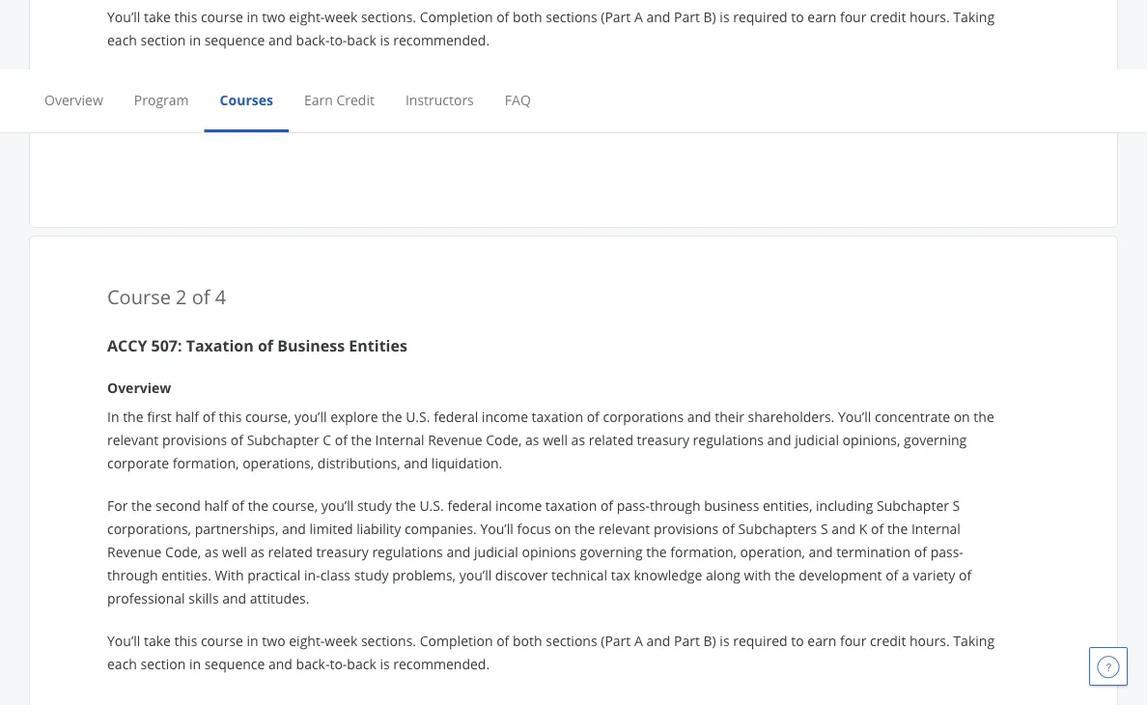 Task type: locate. For each thing, give the bounding box(es) containing it.
2 to- from the top
[[330, 655, 347, 673]]

half up partnerships,
[[204, 496, 228, 514]]

code,
[[486, 430, 522, 449], [165, 542, 201, 561]]

pass-
[[617, 496, 650, 514], [931, 542, 964, 561]]

explore
[[331, 407, 378, 426]]

1 vertical spatial subchapter
[[877, 496, 950, 514]]

to- down class
[[330, 655, 347, 673]]

you'll take this course in two eight-week sections. completion of both sections (part a and part b) is required to earn four credit hours. taking each section in sequence and back-to-back is recommended. up certificate menu element
[[107, 7, 995, 49]]

the
[[123, 407, 143, 426], [382, 407, 402, 426], [974, 407, 995, 426], [351, 430, 372, 449], [131, 496, 152, 514], [248, 496, 269, 514], [396, 496, 416, 514], [575, 519, 595, 538], [888, 519, 908, 538], [647, 542, 667, 561], [775, 566, 796, 584]]

federal up 'liquidation.'
[[434, 407, 478, 426]]

skills
[[189, 589, 219, 607]]

regulations up problems, in the left of the page
[[372, 542, 443, 561]]

0 vertical spatial s
[[953, 496, 961, 514]]

well inside for the second half of the course, you'll study the u.s. federal income taxation of pass-through business entities, including subchapter s corporations, partnerships, and limited liability companies. you'll focus on the relevant provisions of subchapters s and k of the internal revenue code, as well as related treasury regulations and judicial opinions governing the formation, operation, and termination of pass- through entities. with practical in-class study problems, you'll discover technical tax knowledge along with the development of a variety of professional skills and attitudes.
[[222, 542, 247, 561]]

1 vertical spatial relevant
[[599, 519, 650, 538]]

each
[[107, 30, 137, 49], [107, 655, 137, 673]]

through left business
[[650, 496, 701, 514]]

0 vertical spatial provisions
[[162, 430, 227, 449]]

0 vertical spatial taxation
[[532, 407, 584, 426]]

income up focus
[[496, 496, 542, 514]]

2 to from the top
[[792, 631, 804, 650]]

1 horizontal spatial relevant
[[599, 519, 650, 538]]

1 vertical spatial this
[[219, 407, 242, 426]]

u.s. inside in the first half of this course, you'll explore the u.s. federal income taxation of corporations and their shareholders. you'll concentrate on the relevant provisions of subchapter c of the internal revenue code, as well as related treasury regulations and judicial opinions, governing corporate formation, operations, distributions, and liquidation.
[[406, 407, 430, 426]]

half
[[175, 407, 199, 426], [204, 496, 228, 514]]

on right concentrate
[[954, 407, 971, 426]]

0 vertical spatial eight-
[[289, 7, 325, 26]]

related
[[589, 430, 634, 449], [268, 542, 313, 561]]

shareholders.
[[748, 407, 835, 426]]

0 vertical spatial through
[[650, 496, 701, 514]]

0 vertical spatial back-
[[296, 30, 330, 49]]

taxation
[[186, 335, 254, 356]]

sections down technical
[[546, 631, 598, 650]]

you'll left the discover
[[460, 566, 492, 584]]

well down partnerships,
[[222, 542, 247, 561]]

four
[[840, 7, 867, 26], [840, 631, 867, 650]]

liquidation.
[[432, 454, 503, 472]]

regulations
[[693, 430, 764, 449], [372, 542, 443, 561]]

treasury inside for the second half of the course, you'll study the u.s. federal income taxation of pass-through business entities, including subchapter s corporations, partnerships, and limited liability companies. you'll focus on the relevant provisions of subchapters s and k of the internal revenue code, as well as related treasury regulations and judicial opinions governing the formation, operation, and termination of pass- through entities. with practical in-class study problems, you'll discover technical tax knowledge along with the development of a variety of professional skills and attitudes.
[[316, 542, 369, 561]]

0 vertical spatial required
[[733, 7, 788, 26]]

2 sections from the top
[[546, 631, 598, 650]]

u.s. right the explore
[[406, 407, 430, 426]]

the up the "knowledge"
[[647, 542, 667, 561]]

credit
[[337, 90, 375, 109]]

sections up certificate menu element
[[546, 7, 598, 26]]

you'll up "limited"
[[321, 496, 354, 514]]

taxation inside for the second half of the course, you'll study the u.s. federal income taxation of pass-through business entities, including subchapter s corporations, partnerships, and limited liability companies. you'll focus on the relevant provisions of subchapters s and k of the internal revenue code, as well as related treasury regulations and judicial opinions governing the formation, operation, and termination of pass- through entities. with practical in-class study problems, you'll discover technical tax knowledge along with the development of a variety of professional skills and attitudes.
[[546, 496, 597, 514]]

taxation up focus
[[546, 496, 597, 514]]

well up focus
[[543, 430, 568, 449]]

(part up certificate menu element
[[601, 7, 631, 26]]

relevant up corporate
[[107, 430, 159, 449]]

1 vertical spatial each
[[107, 655, 137, 673]]

revenue inside in the first half of this course, you'll explore the u.s. federal income taxation of corporations and their shareholders. you'll concentrate on the relevant provisions of subchapter c of the internal revenue code, as well as related treasury regulations and judicial opinions, governing corporate formation, operations, distributions, and liquidation.
[[428, 430, 483, 449]]

1 horizontal spatial related
[[589, 430, 634, 449]]

1 earn from the top
[[808, 7, 837, 26]]

back- up earn
[[296, 30, 330, 49]]

sequence down 'skills'
[[205, 655, 265, 673]]

1 vertical spatial provisions
[[654, 519, 719, 538]]

provisions down first
[[162, 430, 227, 449]]

relevant up 'tax'
[[599, 519, 650, 538]]

2 b) from the top
[[704, 631, 717, 650]]

2 sections. from the top
[[361, 631, 416, 650]]

1 vertical spatial u.s.
[[420, 496, 444, 514]]

0 vertical spatial recommended.
[[393, 30, 490, 49]]

0 vertical spatial judicial
[[795, 430, 840, 449]]

1 horizontal spatial formation,
[[671, 542, 737, 561]]

0 vertical spatial sequence
[[205, 30, 265, 49]]

income inside for the second half of the course, you'll study the u.s. federal income taxation of pass-through business entities, including subchapter s corporations, partnerships, and limited liability companies. you'll focus on the relevant provisions of subchapters s and k of the internal revenue code, as well as related treasury regulations and judicial opinions governing the formation, operation, and termination of pass- through entities. with practical in-class study problems, you'll discover technical tax knowledge along with the development of a variety of professional skills and attitudes.
[[496, 496, 542, 514]]

course up courses
[[201, 7, 243, 26]]

this up the less
[[174, 7, 197, 26]]

1 vertical spatial governing
[[580, 542, 643, 561]]

code, inside for the second half of the course, you'll study the u.s. federal income taxation of pass-through business entities, including subchapter s corporations, partnerships, and limited liability companies. you'll focus on the relevant provisions of subchapters s and k of the internal revenue code, as well as related treasury regulations and judicial opinions governing the formation, operation, and termination of pass- through entities. with practical in-class study problems, you'll discover technical tax knowledge along with the development of a variety of professional skills and attitudes.
[[165, 542, 201, 561]]

0 horizontal spatial treasury
[[316, 542, 369, 561]]

earn credit
[[304, 90, 375, 109]]

1 horizontal spatial well
[[543, 430, 568, 449]]

1 vertical spatial overview
[[107, 378, 171, 397]]

0 vertical spatial back
[[347, 30, 377, 49]]

course, up "limited"
[[272, 496, 318, 514]]

2 completion from the top
[[420, 631, 493, 650]]

this right first
[[219, 407, 242, 426]]

0 vertical spatial hours.
[[910, 7, 950, 26]]

2 four from the top
[[840, 631, 867, 650]]

0 vertical spatial b)
[[704, 7, 717, 26]]

1 horizontal spatial on
[[954, 407, 971, 426]]

1 vertical spatial back
[[347, 655, 377, 673]]

recommended. up "instructors"
[[393, 30, 490, 49]]

1 vertical spatial course
[[201, 631, 243, 650]]

1 horizontal spatial regulations
[[693, 430, 764, 449]]

the right the explore
[[382, 407, 402, 426]]

0 horizontal spatial code,
[[165, 542, 201, 561]]

s down including
[[821, 519, 829, 538]]

section
[[141, 30, 186, 49], [141, 655, 186, 673]]

pass- up variety
[[931, 542, 964, 561]]

study up liability
[[357, 496, 392, 514]]

completion
[[420, 7, 493, 26], [420, 631, 493, 650]]

entities.
[[162, 566, 211, 584]]

1 vertical spatial sequence
[[205, 655, 265, 673]]

eight-
[[289, 7, 325, 26], [289, 631, 325, 650]]

1 vertical spatial credit
[[871, 631, 907, 650]]

1 vertical spatial regulations
[[372, 542, 443, 561]]

of up operations,
[[231, 430, 243, 449]]

0 vertical spatial a
[[635, 7, 643, 26]]

(part down 'tax'
[[601, 631, 631, 650]]

governing up 'tax'
[[580, 542, 643, 561]]

1 vertical spatial earn
[[808, 631, 837, 650]]

course, inside for the second half of the course, you'll study the u.s. federal income taxation of pass-through business entities, including subchapter s corporations, partnerships, and limited liability companies. you'll focus on the relevant provisions of subchapters s and k of the internal revenue code, as well as related treasury regulations and judicial opinions governing the formation, operation, and termination of pass- through entities. with practical in-class study problems, you'll discover technical tax knowledge along with the development of a variety of professional skills and attitudes.
[[272, 496, 318, 514]]

income inside in the first half of this course, you'll explore the u.s. federal income taxation of corporations and their shareholders. you'll concentrate on the relevant provisions of subchapter c of the internal revenue code, as well as related treasury regulations and judicial opinions, governing corporate formation, operations, distributions, and liquidation.
[[482, 407, 528, 426]]

judicial inside for the second half of the course, you'll study the u.s. federal income taxation of pass-through business entities, including subchapter s corporations, partnerships, and limited liability companies. you'll focus on the relevant provisions of subchapters s and k of the internal revenue code, as well as related treasury regulations and judicial opinions governing the formation, operation, and termination of pass- through entities. with practical in-class study problems, you'll discover technical tax knowledge along with the development of a variety of professional skills and attitudes.
[[474, 542, 519, 561]]

1 horizontal spatial revenue
[[428, 430, 483, 449]]

for the second half of the course, you'll study the u.s. federal income taxation of pass-through business entities, including subchapter s corporations, partnerships, and limited liability companies. you'll focus on the relevant provisions of subchapters s and k of the internal revenue code, as well as related treasury regulations and judicial opinions governing the formation, operation, and termination of pass- through entities. with practical in-class study problems, you'll discover technical tax knowledge along with the development of a variety of professional skills and attitudes.
[[107, 496, 972, 607]]

0 vertical spatial part
[[674, 7, 700, 26]]

1 a from the top
[[635, 7, 643, 26]]

opinions
[[522, 542, 577, 561]]

0 horizontal spatial well
[[222, 542, 247, 561]]

opinions,
[[843, 430, 901, 449]]

1 vertical spatial pass-
[[931, 542, 964, 561]]

0 vertical spatial to-
[[330, 30, 347, 49]]

to-
[[330, 30, 347, 49], [330, 655, 347, 673]]

0 vertical spatial revenue
[[428, 430, 483, 449]]

0 vertical spatial sections.
[[361, 7, 416, 26]]

you'll up opinions,
[[839, 407, 872, 426]]

credit
[[871, 7, 907, 26], [871, 631, 907, 650]]

back down class
[[347, 655, 377, 673]]

1 back- from the top
[[296, 30, 330, 49]]

and
[[647, 7, 671, 26], [269, 30, 293, 49], [688, 407, 712, 426], [768, 430, 792, 449], [404, 454, 428, 472], [282, 519, 306, 538], [832, 519, 856, 538], [447, 542, 471, 561], [809, 542, 833, 561], [222, 589, 247, 607], [647, 631, 671, 650], [269, 655, 293, 673]]

you'll inside in the first half of this course, you'll explore the u.s. federal income taxation of corporations and their shareholders. you'll concentrate on the relevant provisions of subchapter c of the internal revenue code, as well as related treasury regulations and judicial opinions, governing corporate formation, operations, distributions, and liquidation.
[[295, 407, 327, 426]]

corporations,
[[107, 519, 191, 538]]

1 vertical spatial recommended.
[[393, 655, 490, 673]]

1 vertical spatial half
[[204, 496, 228, 514]]

back up the credit
[[347, 30, 377, 49]]

judicial down shareholders.
[[795, 430, 840, 449]]

variety
[[913, 566, 956, 584]]

to
[[792, 7, 804, 26], [792, 631, 804, 650]]

you'll left focus
[[481, 519, 514, 538]]

0 vertical spatial formation,
[[173, 454, 239, 472]]

hours.
[[910, 7, 950, 26], [910, 631, 950, 650]]

1 vertical spatial required
[[733, 631, 788, 650]]

both up faq
[[513, 7, 543, 26]]

0 vertical spatial week
[[325, 7, 358, 26]]

federal up companies.
[[448, 496, 492, 514]]

0 vertical spatial (part
[[601, 7, 631, 26]]

federal inside for the second half of the course, you'll study the u.s. federal income taxation of pass-through business entities, including subchapter s corporations, partnerships, and limited liability companies. you'll focus on the relevant provisions of subchapters s and k of the internal revenue code, as well as related treasury regulations and judicial opinions governing the formation, operation, and termination of pass- through entities. with practical in-class study problems, you'll discover technical tax knowledge along with the development of a variety of professional skills and attitudes.
[[448, 496, 492, 514]]

course, for limited
[[272, 496, 318, 514]]

related up practical
[[268, 542, 313, 561]]

revenue up 'liquidation.'
[[428, 430, 483, 449]]

of
[[497, 7, 509, 26], [192, 283, 210, 310], [258, 335, 273, 356], [203, 407, 215, 426], [587, 407, 600, 426], [231, 430, 243, 449], [335, 430, 348, 449], [232, 496, 244, 514], [601, 496, 614, 514], [722, 519, 735, 538], [871, 519, 884, 538], [915, 542, 927, 561], [886, 566, 899, 584], [959, 566, 972, 584], [497, 631, 509, 650]]

1 horizontal spatial judicial
[[795, 430, 840, 449]]

in down 'skills'
[[189, 655, 201, 673]]

you'll inside for the second half of the course, you'll study the u.s. federal income taxation of pass-through business entities, including subchapter s corporations, partnerships, and limited liability companies. you'll focus on the relevant provisions of subchapters s and k of the internal revenue code, as well as related treasury regulations and judicial opinions governing the formation, operation, and termination of pass- through entities. with practical in-class study problems, you'll discover technical tax knowledge along with the development of a variety of professional skills and attitudes.
[[481, 519, 514, 538]]

1 horizontal spatial overview
[[107, 378, 171, 397]]

a
[[635, 7, 643, 26], [635, 631, 643, 650]]

1 each from the top
[[107, 30, 137, 49]]

internal
[[375, 430, 425, 449], [912, 519, 961, 538]]

you'll inside in the first half of this course, you'll explore the u.s. federal income taxation of corporations and their shareholders. you'll concentrate on the relevant provisions of subchapter c of the internal revenue code, as well as related treasury regulations and judicial opinions, governing corporate formation, operations, distributions, and liquidation.
[[839, 407, 872, 426]]

formation, inside for the second half of the course, you'll study the u.s. federal income taxation of pass-through business entities, including subchapter s corporations, partnerships, and limited liability companies. you'll focus on the relevant provisions of subchapters s and k of the internal revenue code, as well as related treasury regulations and judicial opinions governing the formation, operation, and termination of pass- through entities. with practical in-class study problems, you'll discover technical tax knowledge along with the development of a variety of professional skills and attitudes.
[[671, 542, 737, 561]]

the up partnerships,
[[248, 496, 269, 514]]

1 vertical spatial eight-
[[289, 631, 325, 650]]

s up variety
[[953, 496, 961, 514]]

1 course from the top
[[201, 7, 243, 26]]

of up partnerships,
[[232, 496, 244, 514]]

governing inside in the first half of this course, you'll explore the u.s. federal income taxation of corporations and their shareholders. you'll concentrate on the relevant provisions of subchapter c of the internal revenue code, as well as related treasury regulations and judicial opinions, governing corporate formation, operations, distributions, and liquidation.
[[904, 430, 967, 449]]

1 vertical spatial taking
[[954, 631, 995, 650]]

completion up "instructors"
[[420, 7, 493, 26]]

subchapter up operations,
[[247, 430, 319, 449]]

1 sections. from the top
[[361, 7, 416, 26]]

overview
[[44, 90, 103, 109], [107, 378, 171, 397]]

judicial up the discover
[[474, 542, 519, 561]]

income
[[482, 407, 528, 426], [496, 496, 542, 514]]

take
[[144, 7, 171, 26], [144, 631, 171, 650]]

half inside for the second half of the course, you'll study the u.s. federal income taxation of pass-through business entities, including subchapter s corporations, partnerships, and limited liability companies. you'll focus on the relevant provisions of subchapters s and k of the internal revenue code, as well as related treasury regulations and judicial opinions governing the formation, operation, and termination of pass- through entities. with practical in-class study problems, you'll discover technical tax knowledge along with the development of a variety of professional skills and attitudes.
[[204, 496, 228, 514]]

is
[[720, 7, 730, 26], [380, 30, 390, 49], [720, 631, 730, 650], [380, 655, 390, 673]]

federal inside in the first half of this course, you'll explore the u.s. federal income taxation of corporations and their shareholders. you'll concentrate on the relevant provisions of subchapter c of the internal revenue code, as well as related treasury regulations and judicial opinions, governing corporate formation, operations, distributions, and liquidation.
[[434, 407, 478, 426]]

through up professional
[[107, 566, 158, 584]]

course, up operations,
[[245, 407, 291, 426]]

you'll take this course in two eight-week sections. completion of both sections (part a and part b) is required to earn four credit hours. taking each section in sequence and back-to-back is recommended. down technical
[[107, 631, 995, 673]]

1 vertical spatial you'll
[[321, 496, 354, 514]]

course down 'skills'
[[201, 631, 243, 650]]

treasury down corporations at the right of the page
[[637, 430, 690, 449]]

2 credit from the top
[[871, 631, 907, 650]]

1 vertical spatial related
[[268, 542, 313, 561]]

the up liability
[[396, 496, 416, 514]]

2 a from the top
[[635, 631, 643, 650]]

1 vertical spatial well
[[222, 542, 247, 561]]

this inside in the first half of this course, you'll explore the u.s. federal income taxation of corporations and their shareholders. you'll concentrate on the relevant provisions of subchapter c of the internal revenue code, as well as related treasury regulations and judicial opinions, governing corporate formation, operations, distributions, and liquidation.
[[219, 407, 242, 426]]

1 recommended. from the top
[[393, 30, 490, 49]]

two down the attitudes.
[[262, 631, 286, 650]]

sections.
[[361, 7, 416, 26], [361, 631, 416, 650]]

0 vertical spatial course
[[201, 7, 243, 26]]

take down professional
[[144, 631, 171, 650]]

judicial
[[795, 430, 840, 449], [474, 542, 519, 561]]

related down corporations at the right of the page
[[589, 430, 634, 449]]

in
[[107, 407, 119, 426]]

regulations inside in the first half of this course, you'll explore the u.s. federal income taxation of corporations and their shareholders. you'll concentrate on the relevant provisions of subchapter c of the internal revenue code, as well as related treasury regulations and judicial opinions, governing corporate formation, operations, distributions, and liquidation.
[[693, 430, 764, 449]]

attitudes.
[[250, 589, 310, 607]]

0 vertical spatial well
[[543, 430, 568, 449]]

1 vertical spatial code,
[[165, 542, 201, 561]]

certificate menu element
[[29, 70, 1119, 132]]

treasury
[[637, 430, 690, 449], [316, 542, 369, 561]]

this
[[174, 7, 197, 26], [219, 407, 242, 426], [174, 631, 197, 650]]

2 section from the top
[[141, 655, 186, 673]]

code, up entities.
[[165, 542, 201, 561]]

1 horizontal spatial subchapter
[[877, 496, 950, 514]]

well inside in the first half of this course, you'll explore the u.s. federal income taxation of corporations and their shareholders. you'll concentrate on the relevant provisions of subchapter c of the internal revenue code, as well as related treasury regulations and judicial opinions, governing corporate formation, operations, distributions, and liquidation.
[[543, 430, 568, 449]]

earn
[[808, 7, 837, 26], [808, 631, 837, 650]]

section down professional
[[141, 655, 186, 673]]

0 vertical spatial federal
[[434, 407, 478, 426]]

1 vertical spatial through
[[107, 566, 158, 584]]

(part
[[601, 7, 631, 26], [601, 631, 631, 650]]

to- up the earn credit
[[330, 30, 347, 49]]

taking
[[954, 7, 995, 26], [954, 631, 995, 650]]

second
[[156, 496, 201, 514]]

1 sections from the top
[[546, 7, 598, 26]]

provisions up the "knowledge"
[[654, 519, 719, 538]]

1 (part from the top
[[601, 7, 631, 26]]

problems,
[[392, 566, 456, 584]]

course, for of
[[245, 407, 291, 426]]

0 vertical spatial on
[[954, 407, 971, 426]]

of up variety
[[915, 542, 927, 561]]

sections. down problems, in the left of the page
[[361, 631, 416, 650]]

study right class
[[354, 566, 389, 584]]

both down the discover
[[513, 631, 543, 650]]

you'll take this course in two eight-week sections. completion of both sections (part a and part b) is required to earn four credit hours. taking each section in sequence and back-to-back is recommended.
[[107, 7, 995, 49], [107, 631, 995, 673]]

subchapter
[[247, 430, 319, 449], [877, 496, 950, 514]]

tax
[[611, 566, 631, 584]]

on inside in the first half of this course, you'll explore the u.s. federal income taxation of corporations and their shareholders. you'll concentrate on the relevant provisions of subchapter c of the internal revenue code, as well as related treasury regulations and judicial opinions, governing corporate formation, operations, distributions, and liquidation.
[[954, 407, 971, 426]]

0 horizontal spatial overview
[[44, 90, 103, 109]]

development
[[799, 566, 883, 584]]

0 vertical spatial pass-
[[617, 496, 650, 514]]

1 completion from the top
[[420, 7, 493, 26]]

on
[[954, 407, 971, 426], [555, 519, 571, 538]]

1 vertical spatial b)
[[704, 631, 717, 650]]

1 vertical spatial take
[[144, 631, 171, 650]]

treasury up class
[[316, 542, 369, 561]]

as
[[526, 430, 540, 449], [572, 430, 586, 449], [205, 542, 219, 561], [251, 542, 265, 561]]

1 vertical spatial (part
[[601, 631, 631, 650]]

professional
[[107, 589, 185, 607]]

1 vertical spatial sections
[[546, 631, 598, 650]]

0 vertical spatial earn
[[808, 7, 837, 26]]

course, inside in the first half of this course, you'll explore the u.s. federal income taxation of corporations and their shareholders. you'll concentrate on the relevant provisions of subchapter c of the internal revenue code, as well as related treasury regulations and judicial opinions, governing corporate formation, operations, distributions, and liquidation.
[[245, 407, 291, 426]]

course,
[[245, 407, 291, 426], [272, 496, 318, 514]]

2 earn from the top
[[808, 631, 837, 650]]

1 vertical spatial treasury
[[316, 542, 369, 561]]

back
[[347, 30, 377, 49], [347, 655, 377, 673]]

1 required from the top
[[733, 7, 788, 26]]

part
[[674, 7, 700, 26], [674, 631, 700, 650]]

you'll
[[107, 7, 140, 26], [839, 407, 872, 426], [481, 519, 514, 538], [107, 631, 140, 650]]

each up show
[[107, 30, 137, 49]]

governing inside for the second half of the course, you'll study the u.s. federal income taxation of pass-through business entities, including subchapter s corporations, partnerships, and limited liability companies. you'll focus on the relevant provisions of subchapters s and k of the internal revenue code, as well as related treasury regulations and judicial opinions governing the formation, operation, and termination of pass- through entities. with practical in-class study problems, you'll discover technical tax knowledge along with the development of a variety of professional skills and attitudes.
[[580, 542, 643, 561]]

of left corporations at the right of the page
[[587, 407, 600, 426]]

eight- up earn
[[289, 7, 325, 26]]

half right first
[[175, 407, 199, 426]]

2
[[176, 283, 187, 310]]

0 vertical spatial course,
[[245, 407, 291, 426]]

back-
[[296, 30, 330, 49], [296, 655, 330, 673]]

two up courses
[[262, 7, 286, 26]]

you'll
[[295, 407, 327, 426], [321, 496, 354, 514], [460, 566, 492, 584]]

sequence
[[205, 30, 265, 49], [205, 655, 265, 673]]

1 horizontal spatial s
[[953, 496, 961, 514]]

0 horizontal spatial related
[[268, 542, 313, 561]]

taxation inside in the first half of this course, you'll explore the u.s. federal income taxation of corporations and their shareholders. you'll concentrate on the relevant provisions of subchapter c of the internal revenue code, as well as related treasury regulations and judicial opinions, governing corporate formation, operations, distributions, and liquidation.
[[532, 407, 584, 426]]

1 vertical spatial to
[[792, 631, 804, 650]]

0 vertical spatial both
[[513, 7, 543, 26]]

0 vertical spatial each
[[107, 30, 137, 49]]

you'll up c
[[295, 407, 327, 426]]

knowledge
[[634, 566, 703, 584]]

2 both from the top
[[513, 631, 543, 650]]

0 vertical spatial code,
[[486, 430, 522, 449]]

k
[[860, 519, 868, 538]]

1 horizontal spatial treasury
[[637, 430, 690, 449]]

relevant
[[107, 430, 159, 449], [599, 519, 650, 538]]

back- down the attitudes.
[[296, 655, 330, 673]]

internal inside for the second half of the course, you'll study the u.s. federal income taxation of pass-through business entities, including subchapter s corporations, partnerships, and limited liability companies. you'll focus on the relevant provisions of subchapters s and k of the internal revenue code, as well as related treasury regulations and judicial opinions governing the formation, operation, and termination of pass- through entities. with practical in-class study problems, you'll discover technical tax knowledge along with the development of a variety of professional skills and attitudes.
[[912, 519, 961, 538]]

take up show less dropdown button
[[144, 7, 171, 26]]

1 vertical spatial both
[[513, 631, 543, 650]]

1 vertical spatial sections.
[[361, 631, 416, 650]]

practical
[[248, 566, 301, 584]]

their
[[715, 407, 745, 426]]

course 2 of 4
[[107, 283, 226, 310]]

2 part from the top
[[674, 631, 700, 650]]

you'll for liability
[[321, 496, 354, 514]]

u.s. inside for the second half of the course, you'll study the u.s. federal income taxation of pass-through business entities, including subchapter s corporations, partnerships, and limited liability companies. you'll focus on the relevant provisions of subchapters s and k of the internal revenue code, as well as related treasury regulations and judicial opinions governing the formation, operation, and termination of pass- through entities. with practical in-class study problems, you'll discover technical tax knowledge along with the development of a variety of professional skills and attitudes.
[[420, 496, 444, 514]]

0 vertical spatial governing
[[904, 430, 967, 449]]

recommended. down problems, in the left of the page
[[393, 655, 490, 673]]

of right variety
[[959, 566, 972, 584]]

completion down problems, in the left of the page
[[420, 631, 493, 650]]

2 eight- from the top
[[289, 631, 325, 650]]

1 vertical spatial internal
[[912, 519, 961, 538]]

courses
[[220, 90, 273, 109]]

1 horizontal spatial pass-
[[931, 542, 964, 561]]

1 horizontal spatial half
[[204, 496, 228, 514]]

1 vertical spatial two
[[262, 631, 286, 650]]

2 (part from the top
[[601, 631, 631, 650]]

0 horizontal spatial judicial
[[474, 542, 519, 561]]

1 vertical spatial federal
[[448, 496, 492, 514]]

sections
[[546, 7, 598, 26], [546, 631, 598, 650]]

provisions
[[162, 430, 227, 449], [654, 519, 719, 538]]

1 vertical spatial s
[[821, 519, 829, 538]]

partnerships,
[[195, 519, 279, 538]]

2 vertical spatial you'll
[[460, 566, 492, 584]]

1 four from the top
[[840, 7, 867, 26]]

1 horizontal spatial through
[[650, 496, 701, 514]]

pass- up 'tax'
[[617, 496, 650, 514]]

0 vertical spatial internal
[[375, 430, 425, 449]]

1 vertical spatial you'll take this course in two eight-week sections. completion of both sections (part a and part b) is required to earn four credit hours. taking each section in sequence and back-to-back is recommended.
[[107, 631, 995, 673]]

concentrate
[[875, 407, 951, 426]]

code, up 'liquidation.'
[[486, 430, 522, 449]]

week up the earn credit
[[325, 7, 358, 26]]

0 horizontal spatial regulations
[[372, 542, 443, 561]]

1 both from the top
[[513, 7, 543, 26]]

formation,
[[173, 454, 239, 472], [671, 542, 737, 561]]

program
[[134, 90, 189, 109]]

0 vertical spatial overview
[[44, 90, 103, 109]]

0 vertical spatial u.s.
[[406, 407, 430, 426]]

half inside in the first half of this course, you'll explore the u.s. federal income taxation of corporations and their shareholders. you'll concentrate on the relevant provisions of subchapter c of the internal revenue code, as well as related treasury regulations and judicial opinions, governing corporate formation, operations, distributions, and liquidation.
[[175, 407, 199, 426]]

b)
[[704, 7, 717, 26], [704, 631, 717, 650]]

code, inside in the first half of this course, you'll explore the u.s. federal income taxation of corporations and their shareholders. you'll concentrate on the relevant provisions of subchapter c of the internal revenue code, as well as related treasury regulations and judicial opinions, governing corporate formation, operations, distributions, and liquidation.
[[486, 430, 522, 449]]

1 vertical spatial week
[[325, 631, 358, 650]]

in down the attitudes.
[[247, 631, 259, 650]]

sections. up the credit
[[361, 7, 416, 26]]

2 back from the top
[[347, 655, 377, 673]]

1 take from the top
[[144, 7, 171, 26]]



Task type: describe. For each thing, give the bounding box(es) containing it.
the right for
[[131, 496, 152, 514]]

0 horizontal spatial through
[[107, 566, 158, 584]]

subchapter inside for the second half of the course, you'll study the u.s. federal income taxation of pass-through business entities, including subchapter s corporations, partnerships, and limited liability companies. you'll focus on the relevant provisions of subchapters s and k of the internal revenue code, as well as related treasury regulations and judicial opinions governing the formation, operation, and termination of pass- through entities. with practical in-class study problems, you'll discover technical tax knowledge along with the development of a variety of professional skills and attitudes.
[[877, 496, 950, 514]]

show
[[130, 79, 167, 97]]

1 part from the top
[[674, 7, 700, 26]]

related inside for the second half of the course, you'll study the u.s. federal income taxation of pass-through business entities, including subchapter s corporations, partnerships, and limited liability companies. you'll focus on the relevant provisions of subchapters s and k of the internal revenue code, as well as related treasury regulations and judicial opinions governing the formation, operation, and termination of pass- through entities. with practical in-class study problems, you'll discover technical tax knowledge along with the development of a variety of professional skills and attitudes.
[[268, 542, 313, 561]]

accy
[[107, 335, 147, 356]]

4
[[215, 283, 226, 310]]

a
[[902, 566, 910, 584]]

the up termination
[[888, 519, 908, 538]]

courses link
[[220, 90, 273, 109]]

business
[[704, 496, 760, 514]]

revenue inside for the second half of the course, you'll study the u.s. federal income taxation of pass-through business entities, including subchapter s corporations, partnerships, and limited liability companies. you'll focus on the relevant provisions of subchapters s and k of the internal revenue code, as well as related treasury regulations and judicial opinions governing the formation, operation, and termination of pass- through entities. with practical in-class study problems, you'll discover technical tax knowledge along with the development of a variety of professional skills and attitudes.
[[107, 542, 162, 561]]

2 vertical spatial this
[[174, 631, 197, 650]]

business
[[277, 335, 345, 356]]

of right "k"
[[871, 519, 884, 538]]

companies.
[[405, 519, 477, 538]]

in-
[[304, 566, 320, 584]]

of left the business
[[258, 335, 273, 356]]

2 sequence from the top
[[205, 655, 265, 673]]

faq link
[[505, 90, 531, 109]]

federal for internal
[[434, 407, 478, 426]]

half for second
[[204, 496, 228, 514]]

2 week from the top
[[325, 631, 358, 650]]

2 you'll take this course in two eight-week sections. completion of both sections (part a and part b) is required to earn four credit hours. taking each section in sequence and back-to-back is recommended. from the top
[[107, 631, 995, 673]]

0 vertical spatial study
[[357, 496, 392, 514]]

c
[[323, 430, 332, 449]]

with
[[744, 566, 772, 584]]

u.s. for explore
[[406, 407, 430, 426]]

you'll up show
[[107, 7, 140, 26]]

half for first
[[175, 407, 199, 426]]

of up faq
[[497, 7, 509, 26]]

taxation for code,
[[532, 407, 584, 426]]

regulations inside for the second half of the course, you'll study the u.s. federal income taxation of pass-through business entities, including subchapter s corporations, partnerships, and limited liability companies. you'll focus on the relevant provisions of subchapters s and k of the internal revenue code, as well as related treasury regulations and judicial opinions governing the formation, operation, and termination of pass- through entities. with practical in-class study problems, you'll discover technical tax knowledge along with the development of a variety of professional skills and attitudes.
[[372, 542, 443, 561]]

the up distributions, at the left of the page
[[351, 430, 372, 449]]

1 week from the top
[[325, 7, 358, 26]]

discover
[[495, 566, 548, 584]]

1 section from the top
[[141, 30, 186, 49]]

relevant inside in the first half of this course, you'll explore the u.s. federal income taxation of corporations and their shareholders. you'll concentrate on the relevant provisions of subchapter c of the internal revenue code, as well as related treasury regulations and judicial opinions, governing corporate formation, operations, distributions, and liquidation.
[[107, 430, 159, 449]]

2 taking from the top
[[954, 631, 995, 650]]

the up opinions
[[575, 519, 595, 538]]

1 b) from the top
[[704, 7, 717, 26]]

provisions inside for the second half of the course, you'll study the u.s. federal income taxation of pass-through business entities, including subchapter s corporations, partnerships, and limited liability companies. you'll focus on the relevant provisions of subchapters s and k of the internal revenue code, as well as related treasury regulations and judicial opinions governing the formation, operation, and termination of pass- through entities. with practical in-class study problems, you'll discover technical tax knowledge along with the development of a variety of professional skills and attitudes.
[[654, 519, 719, 538]]

course
[[107, 283, 171, 310]]

subchapter inside in the first half of this course, you'll explore the u.s. federal income taxation of corporations and their shareholders. you'll concentrate on the relevant provisions of subchapter c of the internal revenue code, as well as related treasury regulations and judicial opinions, governing corporate formation, operations, distributions, and liquidation.
[[247, 430, 319, 449]]

help center image
[[1098, 655, 1121, 678]]

instructors link
[[406, 90, 474, 109]]

1 credit from the top
[[871, 7, 907, 26]]

related inside in the first half of this course, you'll explore the u.s. federal income taxation of corporations and their shareholders. you'll concentrate on the relevant provisions of subchapter c of the internal revenue code, as well as related treasury regulations and judicial opinions, governing corporate formation, operations, distributions, and liquidation.
[[589, 430, 634, 449]]

1 eight- from the top
[[289, 7, 325, 26]]

2 back- from the top
[[296, 655, 330, 673]]

with
[[215, 566, 244, 584]]

overview inside certificate menu element
[[44, 90, 103, 109]]

entities,
[[763, 496, 813, 514]]

0 vertical spatial this
[[174, 7, 197, 26]]

instructors
[[406, 90, 474, 109]]

judicial inside in the first half of this course, you'll explore the u.s. federal income taxation of corporations and their shareholders. you'll concentrate on the relevant provisions of subchapter c of the internal revenue code, as well as related treasury regulations and judicial opinions, governing corporate formation, operations, distributions, and liquidation.
[[795, 430, 840, 449]]

in up the less
[[189, 30, 201, 49]]

of right 2
[[192, 283, 210, 310]]

including
[[816, 496, 874, 514]]

corporate
[[107, 454, 169, 472]]

income for revenue
[[482, 407, 528, 426]]

termination
[[837, 542, 911, 561]]

1 sequence from the top
[[205, 30, 265, 49]]

income for the
[[496, 496, 542, 514]]

show less
[[130, 79, 198, 97]]

accy 507: taxation of business entities
[[107, 335, 408, 356]]

entities
[[349, 335, 408, 356]]

operations,
[[243, 454, 314, 472]]

2 take from the top
[[144, 631, 171, 650]]

1 to from the top
[[792, 7, 804, 26]]

show less button
[[100, 71, 206, 105]]

on inside for the second half of the course, you'll study the u.s. federal income taxation of pass-through business entities, including subchapter s corporations, partnerships, and limited liability companies. you'll focus on the relevant provisions of subchapters s and k of the internal revenue code, as well as related treasury regulations and judicial opinions governing the formation, operation, and termination of pass- through entities. with practical in-class study problems, you'll discover technical tax knowledge along with the development of a variety of professional skills and attitudes.
[[555, 519, 571, 538]]

1 vertical spatial study
[[354, 566, 389, 584]]

distributions,
[[318, 454, 401, 472]]

the down "operation,"
[[775, 566, 796, 584]]

federal for on
[[448, 496, 492, 514]]

of down the discover
[[497, 631, 509, 650]]

2 required from the top
[[733, 631, 788, 650]]

earn
[[304, 90, 333, 109]]

of left a
[[886, 566, 899, 584]]

of up 'tax'
[[601, 496, 614, 514]]

2 two from the top
[[262, 631, 286, 650]]

subchapters
[[739, 519, 818, 538]]

in up courses link
[[247, 7, 259, 26]]

earn credit link
[[304, 90, 375, 109]]

treasury inside in the first half of this course, you'll explore the u.s. federal income taxation of corporations and their shareholders. you'll concentrate on the relevant provisions of subchapter c of the internal revenue code, as well as related treasury regulations and judicial opinions, governing corporate formation, operations, distributions, and liquidation.
[[637, 430, 690, 449]]

2 hours. from the top
[[910, 631, 950, 650]]

internal inside in the first half of this course, you'll explore the u.s. federal income taxation of corporations and their shareholders. you'll concentrate on the relevant provisions of subchapter c of the internal revenue code, as well as related treasury regulations and judicial opinions, governing corporate formation, operations, distributions, and liquidation.
[[375, 430, 425, 449]]

in the first half of this course, you'll explore the u.s. federal income taxation of corporations and their shareholders. you'll concentrate on the relevant provisions of subchapter c of the internal revenue code, as well as related treasury regulations and judicial opinions, governing corporate formation, operations, distributions, and liquidation.
[[107, 407, 995, 472]]

1 two from the top
[[262, 7, 286, 26]]

1 hours. from the top
[[910, 7, 950, 26]]

class
[[320, 566, 351, 584]]

of right first
[[203, 407, 215, 426]]

you'll for subchapter
[[295, 407, 327, 426]]

provisions inside in the first half of this course, you'll explore the u.s. federal income taxation of corporations and their shareholders. you'll concentrate on the relevant provisions of subchapter c of the internal revenue code, as well as related treasury regulations and judicial opinions, governing corporate formation, operations, distributions, and liquidation.
[[162, 430, 227, 449]]

first
[[147, 407, 172, 426]]

of right c
[[335, 430, 348, 449]]

1 taking from the top
[[954, 7, 995, 26]]

focus
[[517, 519, 551, 538]]

2 recommended. from the top
[[393, 655, 490, 673]]

operation,
[[741, 542, 806, 561]]

for
[[107, 496, 128, 514]]

2 course from the top
[[201, 631, 243, 650]]

technical
[[552, 566, 608, 584]]

of down business
[[722, 519, 735, 538]]

1 you'll take this course in two eight-week sections. completion of both sections (part a and part b) is required to earn four credit hours. taking each section in sequence and back-to-back is recommended. from the top
[[107, 7, 995, 49]]

507:
[[151, 335, 182, 356]]

the right in
[[123, 407, 143, 426]]

less
[[170, 79, 198, 97]]

1 to- from the top
[[330, 30, 347, 49]]

faq
[[505, 90, 531, 109]]

along
[[706, 566, 741, 584]]

you'll down professional
[[107, 631, 140, 650]]

the right concentrate
[[974, 407, 995, 426]]

1 back from the top
[[347, 30, 377, 49]]

overview link
[[44, 90, 103, 109]]

corporations
[[603, 407, 684, 426]]

formation, inside in the first half of this course, you'll explore the u.s. federal income taxation of corporations and their shareholders. you'll concentrate on the relevant provisions of subchapter c of the internal revenue code, as well as related treasury regulations and judicial opinions, governing corporate formation, operations, distributions, and liquidation.
[[173, 454, 239, 472]]

0 horizontal spatial pass-
[[617, 496, 650, 514]]

program link
[[134, 90, 189, 109]]

u.s. for study
[[420, 496, 444, 514]]

2 each from the top
[[107, 655, 137, 673]]

limited
[[310, 519, 353, 538]]

liability
[[357, 519, 401, 538]]

relevant inside for the second half of the course, you'll study the u.s. federal income taxation of pass-through business entities, including subchapter s corporations, partnerships, and limited liability companies. you'll focus on the relevant provisions of subchapters s and k of the internal revenue code, as well as related treasury regulations and judicial opinions governing the formation, operation, and termination of pass- through entities. with practical in-class study problems, you'll discover technical tax knowledge along with the development of a variety of professional skills and attitudes.
[[599, 519, 650, 538]]

taxation for relevant
[[546, 496, 597, 514]]



Task type: vqa. For each thing, say whether or not it's contained in the screenshot.
income in the For the second half of the course, you'll study the U.S. federal income taxation of pass-through business entities, including Subchapter S corporations, partnerships, and limited liability companies. You'll focus on the relevant provisions of Subchapters S and K of the Internal Revenue Code, as well as related treasury regulations and judicial opinions governing the formation, operation, and termination of pass- through entities. With practical in-class study problems, you'll discover technical tax knowledge along with the development of a variety of professional skills and attitudes.
yes



